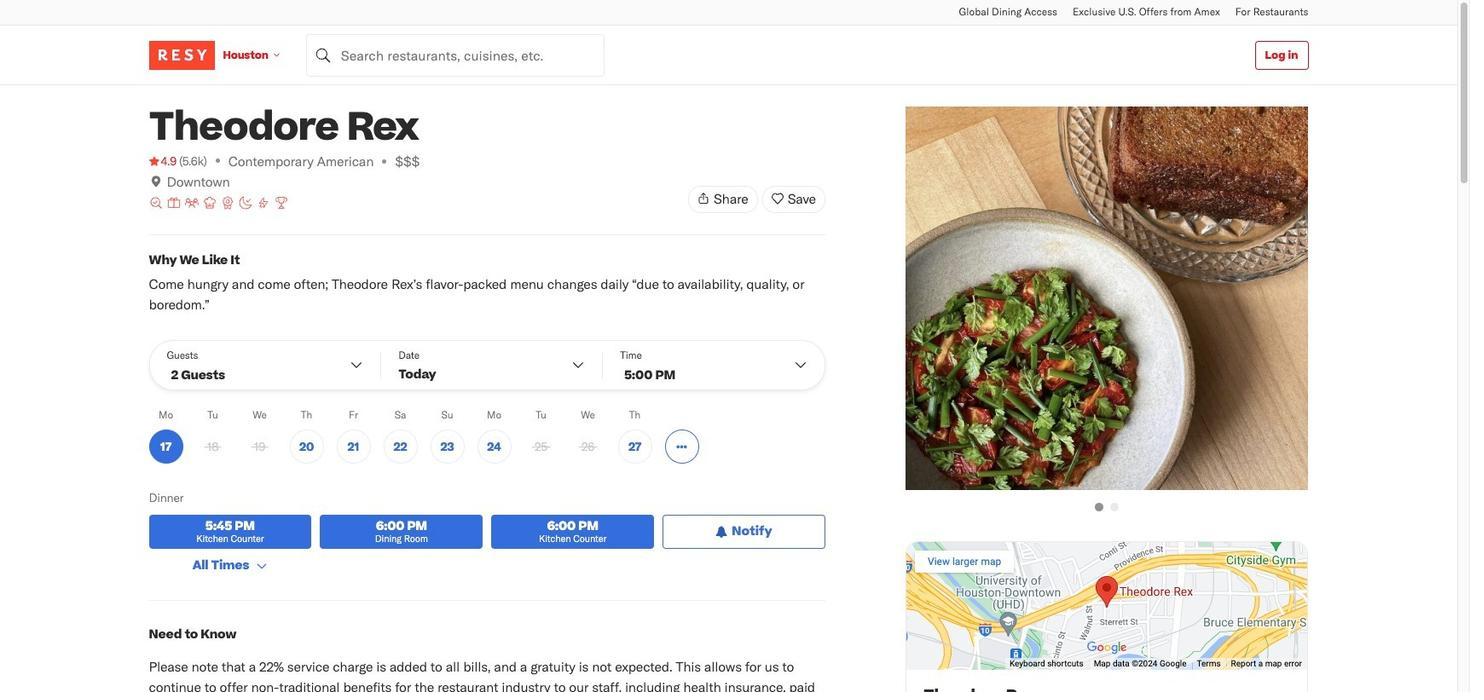Task type: describe. For each thing, give the bounding box(es) containing it.
4.9 out of 5 stars image
[[149, 153, 177, 170]]

Search restaurants, cuisines, etc. text field
[[306, 34, 605, 76]]



Task type: vqa. For each thing, say whether or not it's contained in the screenshot.
4.5 Out Of 5 Stars icon
no



Task type: locate. For each thing, give the bounding box(es) containing it.
None field
[[306, 34, 605, 76]]



